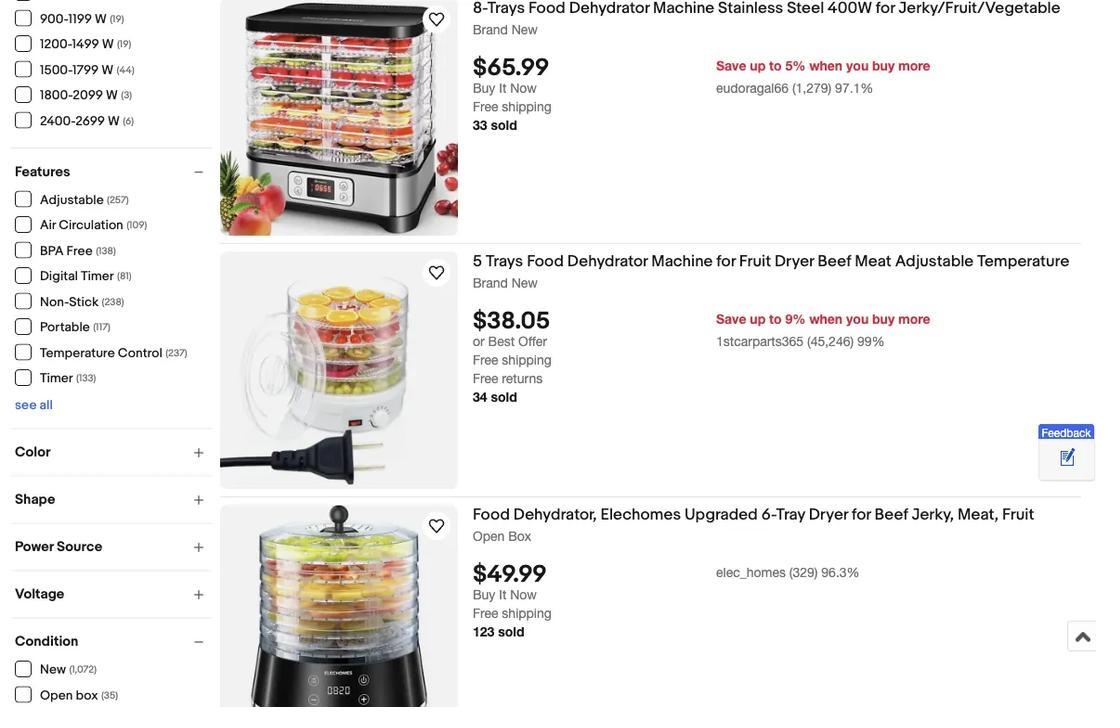 Task type: locate. For each thing, give the bounding box(es) containing it.
beef inside 5 trays food dehydrator machine for fruit dryer beef meat adjustable temperature brand new
[[818, 252, 851, 271]]

2 buy from the top
[[473, 588, 495, 603]]

shipping down $49.99
[[502, 606, 552, 622]]

0 vertical spatial buy
[[872, 58, 895, 73]]

1 vertical spatial dryer
[[809, 505, 848, 525]]

beef inside food dehydrator, elechomes upgraded 6-tray dryer for beef jerky, meat, fruit open box
[[874, 505, 908, 525]]

buy inside "save up to 5% when you buy more buy it now"
[[872, 58, 895, 73]]

for
[[716, 252, 736, 271], [852, 505, 871, 525]]

buy
[[473, 81, 495, 96], [473, 588, 495, 603]]

2 you from the top
[[846, 311, 869, 327]]

fruit right machine
[[739, 252, 771, 271]]

buy up 99%
[[872, 311, 895, 327]]

when for 5%
[[809, 58, 843, 73]]

8-trays food dehydrator machine stainless steel 400w for jerky/fruit/vegetable image
[[220, 0, 458, 236]]

1 horizontal spatial open
[[473, 529, 505, 544]]

1 vertical spatial for
[[852, 505, 871, 525]]

buy inside save up to 9% when you buy more or best offer
[[872, 311, 895, 327]]

to left '5%'
[[769, 58, 782, 73]]

eudoragal66
[[716, 81, 789, 96]]

2400-2699 w (6)
[[40, 113, 134, 129]]

(19) inside 900-1199 w (19)
[[110, 13, 124, 25]]

2 more from the top
[[898, 311, 930, 327]]

timer up all
[[40, 371, 73, 387]]

2 up from the top
[[750, 311, 766, 327]]

dehydrator
[[567, 252, 648, 271]]

1799
[[72, 62, 99, 78]]

beef
[[818, 252, 851, 271], [874, 505, 908, 525]]

1 vertical spatial beef
[[874, 505, 908, 525]]

1 vertical spatial temperature
[[40, 346, 115, 361]]

0 vertical spatial for
[[716, 252, 736, 271]]

you inside save up to 9% when you buy more or best offer
[[846, 311, 869, 327]]

1 vertical spatial timer
[[40, 371, 73, 387]]

1 vertical spatial brand
[[473, 275, 508, 290]]

w right 1199
[[95, 11, 107, 27]]

1 horizontal spatial beef
[[874, 505, 908, 525]]

heading
[[473, 0, 1060, 18]]

1 it from the top
[[499, 81, 506, 96]]

0 vertical spatial save
[[716, 58, 746, 73]]

97.1%
[[835, 81, 873, 96]]

brand inside 5 trays food dehydrator machine for fruit dryer beef meat adjustable temperature brand new
[[473, 275, 508, 290]]

0 horizontal spatial timer
[[40, 371, 73, 387]]

0 vertical spatial dryer
[[775, 252, 814, 271]]

features button
[[15, 163, 212, 180]]

5 trays food dehydrator machine for fruit dryer beef meat adjustable temperature image
[[220, 252, 458, 489]]

for up 96.3%
[[852, 505, 871, 525]]

w for 2400-2699 w
[[108, 113, 120, 129]]

sold right 33
[[491, 118, 517, 133]]

you for 5%
[[846, 58, 869, 73]]

0 vertical spatial more
[[898, 58, 930, 73]]

bpa
[[40, 243, 64, 259]]

1 horizontal spatial adjustable
[[895, 252, 974, 271]]

0 vertical spatial adjustable
[[40, 192, 104, 208]]

buy for save up to 9% when you buy more or best offer
[[872, 311, 895, 327]]

feedback
[[1042, 427, 1091, 440]]

when up (45,246) in the top right of the page
[[809, 311, 843, 327]]

1 horizontal spatial timer
[[81, 269, 114, 285]]

open left 'box'
[[473, 529, 505, 544]]

up up 1stcarparts365
[[750, 311, 766, 327]]

(138)
[[96, 245, 116, 257]]

fruit right meat,
[[1002, 505, 1034, 525]]

2 vertical spatial sold
[[498, 625, 524, 640]]

buy up 33
[[473, 81, 495, 96]]

1 you from the top
[[846, 58, 869, 73]]

timer (133)
[[40, 371, 96, 387]]

beef for $49.99
[[874, 505, 908, 525]]

sold right 34 at the bottom
[[491, 390, 517, 405]]

1 vertical spatial (19)
[[117, 39, 131, 51]]

0 vertical spatial food
[[527, 252, 564, 271]]

0 horizontal spatial for
[[716, 252, 736, 271]]

0 vertical spatial it
[[499, 81, 506, 96]]

1 to from the top
[[769, 58, 782, 73]]

0 vertical spatial temperature
[[977, 252, 1069, 271]]

1 vertical spatial it
[[499, 588, 506, 603]]

1 vertical spatial buy
[[872, 311, 895, 327]]

fruit
[[739, 252, 771, 271], [1002, 505, 1034, 525]]

condition
[[15, 634, 78, 651]]

1 when from the top
[[809, 58, 843, 73]]

save inside save up to 9% when you buy more or best offer
[[716, 311, 746, 327]]

1 shipping from the top
[[502, 99, 552, 114]]

shipping up returns
[[502, 353, 552, 368]]

(35)
[[101, 690, 118, 702]]

w
[[95, 11, 107, 27], [102, 37, 114, 52], [102, 62, 113, 78], [106, 88, 118, 104], [108, 113, 120, 129]]

buy inside elec_homes (329) 96.3% buy it now free shipping 123 sold
[[473, 588, 495, 603]]

see all button
[[15, 398, 53, 414]]

portable (117)
[[40, 320, 110, 336]]

new down "condition" on the left bottom
[[40, 663, 66, 679]]

1 vertical spatial more
[[898, 311, 930, 327]]

w left (6)
[[108, 113, 120, 129]]

temperature
[[977, 252, 1069, 271], [40, 346, 115, 361]]

2099
[[73, 88, 103, 104]]

1 save from the top
[[716, 58, 746, 73]]

0 vertical spatial open
[[473, 529, 505, 544]]

0 horizontal spatial temperature
[[40, 346, 115, 361]]

2 now from the top
[[510, 588, 537, 603]]

watch 8-trays food dehydrator machine stainless steel 400w for jerky/fruit/vegetable image
[[425, 8, 448, 31]]

returns
[[502, 371, 543, 387]]

timer
[[81, 269, 114, 285], [40, 371, 73, 387]]

new
[[512, 21, 538, 37], [512, 275, 538, 290], [40, 663, 66, 679]]

save up to 5% when you buy more buy it now
[[473, 58, 930, 96]]

you up 99%
[[846, 311, 869, 327]]

1 now from the top
[[510, 81, 537, 96]]

up for 9%
[[750, 311, 766, 327]]

fruit inside 5 trays food dehydrator machine for fruit dryer beef meat adjustable temperature brand new
[[739, 252, 771, 271]]

w right 1499
[[102, 37, 114, 52]]

beef left meat
[[818, 252, 851, 271]]

when
[[809, 58, 843, 73], [809, 311, 843, 327]]

timer left "(81)"
[[81, 269, 114, 285]]

to inside "save up to 5% when you buy more buy it now"
[[769, 58, 782, 73]]

0 vertical spatial buy
[[473, 81, 495, 96]]

food
[[527, 252, 564, 271], [473, 505, 510, 525]]

1 horizontal spatial for
[[852, 505, 871, 525]]

food inside food dehydrator, elechomes upgraded 6-tray dryer for beef jerky, meat, fruit open box
[[473, 505, 510, 525]]

now inside elec_homes (329) 96.3% buy it now free shipping 123 sold
[[510, 588, 537, 603]]

for right machine
[[716, 252, 736, 271]]

2 to from the top
[[769, 311, 782, 327]]

power source
[[15, 539, 102, 556]]

(19) right 1199
[[110, 13, 124, 25]]

tray
[[776, 505, 805, 525]]

2 save from the top
[[716, 311, 746, 327]]

more for save up to 9% when you buy more or best offer
[[898, 311, 930, 327]]

when for 9%
[[809, 311, 843, 327]]

1 vertical spatial open
[[40, 688, 73, 704]]

(19)
[[110, 13, 124, 25], [117, 39, 131, 51]]

now down 'box'
[[510, 588, 537, 603]]

adjustable up circulation
[[40, 192, 104, 208]]

1 vertical spatial food
[[473, 505, 510, 525]]

1 vertical spatial up
[[750, 311, 766, 327]]

5%
[[785, 58, 806, 73]]

now
[[510, 81, 537, 96], [510, 588, 537, 603]]

shape
[[15, 492, 55, 509]]

dryer right tray
[[809, 505, 848, 525]]

2 it from the top
[[499, 588, 506, 603]]

more inside "save up to 5% when you buy more buy it now"
[[898, 58, 930, 73]]

(1,279)
[[792, 81, 832, 96]]

1199
[[68, 11, 92, 27]]

(81)
[[117, 271, 131, 283]]

non-stick (238)
[[40, 294, 124, 310]]

free up 33
[[473, 99, 498, 114]]

buy up 123
[[473, 588, 495, 603]]

0 vertical spatial to
[[769, 58, 782, 73]]

shipping inside 1stcarparts365 (45,246) 99% free shipping free returns 34 sold
[[502, 353, 552, 368]]

0 vertical spatial (19)
[[110, 13, 124, 25]]

save inside "save up to 5% when you buy more buy it now"
[[716, 58, 746, 73]]

open inside food dehydrator, elechomes upgraded 6-tray dryer for beef jerky, meat, fruit open box
[[473, 529, 505, 544]]

1 up from the top
[[750, 58, 766, 73]]

9%
[[785, 311, 806, 327]]

6-
[[761, 505, 776, 525]]

adjustable right meat
[[895, 252, 974, 271]]

1 vertical spatial buy
[[473, 588, 495, 603]]

free up 123
[[473, 606, 498, 622]]

up inside "save up to 5% when you buy more buy it now"
[[750, 58, 766, 73]]

w for 1500-1799 w
[[102, 62, 113, 78]]

1 vertical spatial new
[[512, 275, 538, 290]]

1 horizontal spatial fruit
[[1002, 505, 1034, 525]]

more
[[898, 58, 930, 73], [898, 311, 930, 327]]

0 vertical spatial shipping
[[502, 99, 552, 114]]

0 vertical spatial now
[[510, 81, 537, 96]]

1 horizontal spatial food
[[527, 252, 564, 271]]

sold right 123
[[498, 625, 524, 640]]

non-
[[40, 294, 69, 310]]

2 when from the top
[[809, 311, 843, 327]]

eudoragal66 (1,279) 97.1% free shipping 33 sold
[[473, 81, 873, 133]]

0 vertical spatial fruit
[[739, 252, 771, 271]]

2 brand from the top
[[473, 275, 508, 290]]

w left (3)
[[106, 88, 118, 104]]

1 vertical spatial now
[[510, 588, 537, 603]]

(44)
[[117, 64, 134, 76]]

up up eudoragal66
[[750, 58, 766, 73]]

1 vertical spatial you
[[846, 311, 869, 327]]

0 horizontal spatial fruit
[[739, 252, 771, 271]]

buy up 97.1%
[[872, 58, 895, 73]]

save for 5%
[[716, 58, 746, 73]]

0 vertical spatial you
[[846, 58, 869, 73]]

0 vertical spatial when
[[809, 58, 843, 73]]

when inside "save up to 5% when you buy more buy it now"
[[809, 58, 843, 73]]

box
[[76, 688, 98, 704]]

elec_homes
[[716, 565, 786, 580]]

more inside save up to 9% when you buy more or best offer
[[898, 311, 930, 327]]

save for 9%
[[716, 311, 746, 327]]

1 vertical spatial shipping
[[502, 353, 552, 368]]

1 vertical spatial when
[[809, 311, 843, 327]]

5 trays food dehydrator machine for fruit dryer beef meat adjustable temperature brand new
[[473, 252, 1069, 290]]

0 vertical spatial up
[[750, 58, 766, 73]]

0 horizontal spatial food
[[473, 505, 510, 525]]

(19) inside 1200-1499 w (19)
[[117, 39, 131, 51]]

w left (44) on the left of the page
[[102, 62, 113, 78]]

shipping for sold
[[502, 99, 552, 114]]

1 buy from the top
[[872, 58, 895, 73]]

bpa free (138)
[[40, 243, 116, 259]]

2 vertical spatial new
[[40, 663, 66, 679]]

open down new (1,072)
[[40, 688, 73, 704]]

900-
[[40, 11, 68, 27]]

save
[[716, 58, 746, 73], [716, 311, 746, 327]]

1 vertical spatial sold
[[491, 390, 517, 405]]

new (1,072)
[[40, 663, 97, 679]]

1 more from the top
[[898, 58, 930, 73]]

watch 5 trays food dehydrator machine for fruit dryer beef meat adjustable temperature image
[[425, 262, 448, 284]]

food right trays
[[527, 252, 564, 271]]

it
[[499, 81, 506, 96], [499, 588, 506, 603]]

1 buy from the top
[[473, 81, 495, 96]]

beef left jerky,
[[874, 505, 908, 525]]

save up eudoragal66
[[716, 58, 746, 73]]

0 horizontal spatial adjustable
[[40, 192, 104, 208]]

food dehydrator, elechomes upgraded 6-tray dryer for beef jerky, meat, fruit image
[[249, 505, 429, 708]]

0 vertical spatial sold
[[491, 118, 517, 133]]

(109)
[[126, 220, 147, 232]]

brand
[[473, 21, 508, 37], [473, 275, 508, 290]]

now down brand new
[[510, 81, 537, 96]]

food up 'box'
[[473, 505, 510, 525]]

2 shipping from the top
[[502, 353, 552, 368]]

to inside save up to 9% when you buy more or best offer
[[769, 311, 782, 327]]

0 vertical spatial beef
[[818, 252, 851, 271]]

2699
[[76, 113, 105, 129]]

2 buy from the top
[[872, 311, 895, 327]]

dryer up 9%
[[775, 252, 814, 271]]

brand up $65.99 on the top of the page
[[473, 21, 508, 37]]

air
[[40, 218, 56, 234]]

1 vertical spatial to
[[769, 311, 782, 327]]

sold
[[491, 118, 517, 133], [491, 390, 517, 405], [498, 625, 524, 640]]

up inside save up to 9% when you buy more or best offer
[[750, 311, 766, 327]]

brand down 5
[[473, 275, 508, 290]]

shipping down $65.99 on the top of the page
[[502, 99, 552, 114]]

new up $65.99 on the top of the page
[[512, 21, 538, 37]]

1 brand from the top
[[473, 21, 508, 37]]

adjustable
[[40, 192, 104, 208], [895, 252, 974, 271]]

1 horizontal spatial temperature
[[977, 252, 1069, 271]]

(19) up (44) on the left of the page
[[117, 39, 131, 51]]

2 vertical spatial shipping
[[502, 606, 552, 622]]

1 vertical spatial fruit
[[1002, 505, 1034, 525]]

new down trays
[[512, 275, 538, 290]]

save up 1stcarparts365
[[716, 311, 746, 327]]

0 horizontal spatial beef
[[818, 252, 851, 271]]

$49.99
[[473, 561, 547, 590]]

1200-1499 w (19)
[[40, 37, 131, 52]]

shipping inside elec_homes (329) 96.3% buy it now free shipping 123 sold
[[502, 606, 552, 622]]

0 vertical spatial brand
[[473, 21, 508, 37]]

up for 5%
[[750, 58, 766, 73]]

you up 97.1%
[[846, 58, 869, 73]]

you inside "save up to 5% when you buy more buy it now"
[[846, 58, 869, 73]]

when inside save up to 9% when you buy more or best offer
[[809, 311, 843, 327]]

1 vertical spatial adjustable
[[895, 252, 974, 271]]

to for 9%
[[769, 311, 782, 327]]

for inside food dehydrator, elechomes upgraded 6-tray dryer for beef jerky, meat, fruit open box
[[852, 505, 871, 525]]

when up (1,279)
[[809, 58, 843, 73]]

3 shipping from the top
[[502, 606, 552, 622]]

to left 9%
[[769, 311, 782, 327]]

food dehydrator, elechomes upgraded 6-tray dryer for beef jerky, meat, fruit heading
[[473, 505, 1034, 525]]

1 vertical spatial save
[[716, 311, 746, 327]]

power source button
[[15, 539, 212, 556]]

shipping inside the eudoragal66 (1,279) 97.1% free shipping 33 sold
[[502, 99, 552, 114]]



Task type: describe. For each thing, give the bounding box(es) containing it.
900-1199 w (19)
[[40, 11, 124, 27]]

power
[[15, 539, 54, 556]]

0 horizontal spatial open
[[40, 688, 73, 704]]

(329)
[[789, 565, 818, 580]]

it inside "save up to 5% when you buy more buy it now"
[[499, 81, 506, 96]]

1500-1799 w (44)
[[40, 62, 134, 78]]

portable
[[40, 320, 90, 336]]

1800-2099 w (3)
[[40, 88, 132, 104]]

33
[[473, 118, 487, 133]]

color
[[15, 444, 51, 461]]

circulation
[[59, 218, 123, 234]]

sold inside the eudoragal66 (1,279) 97.1% free shipping 33 sold
[[491, 118, 517, 133]]

(45,246)
[[807, 334, 854, 349]]

elec_homes (329) 96.3% buy it now free shipping 123 sold
[[473, 565, 860, 640]]

99%
[[857, 334, 885, 349]]

meat
[[855, 252, 891, 271]]

food inside 5 trays food dehydrator machine for fruit dryer beef meat adjustable temperature brand new
[[527, 252, 564, 271]]

jerky,
[[912, 505, 954, 525]]

shape button
[[15, 492, 212, 509]]

new inside 5 trays food dehydrator machine for fruit dryer beef meat adjustable temperature brand new
[[512, 275, 538, 290]]

or
[[473, 334, 485, 349]]

(133)
[[76, 373, 96, 385]]

upgraded
[[684, 505, 758, 525]]

5 trays food dehydrator machine for fruit dryer beef meat adjustable temperature heading
[[473, 252, 1069, 271]]

voltage
[[15, 587, 64, 603]]

free down the or
[[473, 353, 498, 368]]

1800-
[[40, 88, 73, 104]]

buy inside "save up to 5% when you buy more buy it now"
[[473, 81, 495, 96]]

open box (35)
[[40, 688, 118, 704]]

meat,
[[958, 505, 999, 525]]

$65.99
[[473, 54, 549, 83]]

see
[[15, 398, 37, 414]]

sold inside 1stcarparts365 (45,246) 99% free shipping free returns 34 sold
[[491, 390, 517, 405]]

sold inside elec_homes (329) 96.3% buy it now free shipping 123 sold
[[498, 625, 524, 640]]

free inside the eudoragal66 (1,279) 97.1% free shipping 33 sold
[[473, 99, 498, 114]]

air circulation (109)
[[40, 218, 147, 234]]

fruit inside food dehydrator, elechomes upgraded 6-tray dryer for beef jerky, meat, fruit open box
[[1002, 505, 1034, 525]]

more for save up to 5% when you buy more buy it now
[[898, 58, 930, 73]]

color button
[[15, 444, 212, 461]]

offer
[[518, 334, 547, 349]]

you for 9%
[[846, 311, 869, 327]]

2400-
[[40, 113, 76, 129]]

food dehydrator, elechomes upgraded 6-tray dryer for beef jerky, meat, fruit link
[[473, 505, 1081, 528]]

machine
[[651, 252, 713, 271]]

5
[[473, 252, 482, 271]]

(1,072)
[[69, 665, 97, 677]]

adjustable (257)
[[40, 192, 129, 208]]

for inside 5 trays food dehydrator machine for fruit dryer beef meat adjustable temperature brand new
[[716, 252, 736, 271]]

96.3%
[[821, 565, 860, 580]]

(238)
[[102, 296, 124, 308]]

123
[[473, 625, 494, 640]]

best
[[488, 334, 515, 349]]

dehydrator,
[[513, 505, 597, 525]]

0 vertical spatial timer
[[81, 269, 114, 285]]

free inside elec_homes (329) 96.3% buy it now free shipping 123 sold
[[473, 606, 498, 622]]

control
[[118, 346, 162, 361]]

dryer inside food dehydrator, elechomes upgraded 6-tray dryer for beef jerky, meat, fruit open box
[[809, 505, 848, 525]]

shipping for returns
[[502, 353, 552, 368]]

w for 900-1199 w
[[95, 11, 107, 27]]

dryer inside 5 trays food dehydrator machine for fruit dryer beef meat adjustable temperature brand new
[[775, 252, 814, 271]]

stick
[[69, 294, 99, 310]]

food dehydrator, elechomes upgraded 6-tray dryer for beef jerky, meat, fruit open box
[[473, 505, 1034, 544]]

free up 34 at the bottom
[[473, 371, 498, 387]]

it inside elec_homes (329) 96.3% buy it now free shipping 123 sold
[[499, 588, 506, 603]]

(19) for 1200-1499 w
[[117, 39, 131, 51]]

buy for save up to 5% when you buy more buy it now
[[872, 58, 895, 73]]

1499
[[72, 37, 99, 52]]

condition button
[[15, 634, 212, 651]]

temperature inside 5 trays food dehydrator machine for fruit dryer beef meat adjustable temperature brand new
[[977, 252, 1069, 271]]

(117)
[[93, 322, 110, 334]]

features
[[15, 163, 70, 180]]

to for 5%
[[769, 58, 782, 73]]

box
[[508, 529, 531, 544]]

$38.05
[[473, 308, 550, 336]]

see all
[[15, 398, 53, 414]]

adjustable inside 5 trays food dehydrator machine for fruit dryer beef meat adjustable temperature brand new
[[895, 252, 974, 271]]

0 vertical spatial new
[[512, 21, 538, 37]]

all
[[40, 398, 53, 414]]

(237)
[[166, 347, 187, 359]]

w for 1800-2099 w
[[106, 88, 118, 104]]

now inside "save up to 5% when you buy more buy it now"
[[510, 81, 537, 96]]

(257)
[[107, 194, 129, 206]]

digital timer (81)
[[40, 269, 131, 285]]

trays
[[486, 252, 523, 271]]

beef for $38.05
[[818, 252, 851, 271]]

(3)
[[121, 90, 132, 102]]

34
[[473, 390, 487, 405]]

save up to 9% when you buy more or best offer
[[473, 311, 930, 349]]

1stcarparts365 (45,246) 99% free shipping free returns 34 sold
[[473, 334, 885, 405]]

(19) for 900-1199 w
[[110, 13, 124, 25]]

5 trays food dehydrator machine for fruit dryer beef meat adjustable temperature link
[[473, 252, 1081, 274]]

1stcarparts365
[[716, 334, 804, 349]]

(6)
[[123, 115, 134, 127]]

free up digital timer (81)
[[66, 243, 93, 259]]

1200-
[[40, 37, 72, 52]]

watch food dehydrator, elechomes upgraded 6-tray dryer for beef jerky, meat, fruit image
[[425, 515, 448, 538]]

source
[[57, 539, 102, 556]]

1500-
[[40, 62, 72, 78]]

w for 1200-1499 w
[[102, 37, 114, 52]]

voltage button
[[15, 587, 212, 603]]

temperature control (237)
[[40, 346, 187, 361]]

brand new
[[473, 21, 538, 37]]



Task type: vqa. For each thing, say whether or not it's contained in the screenshot.
FEEDBACK
yes



